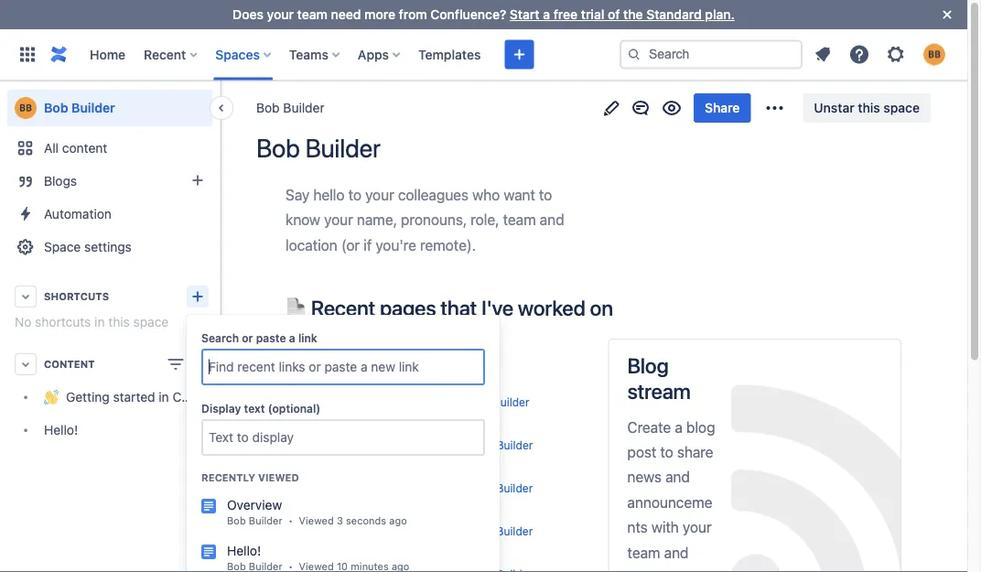 Task type: locate. For each thing, give the bounding box(es) containing it.
21 for 21 minutes ago • contributed by
[[305, 525, 317, 538]]

templates
[[418, 47, 481, 62]]

bob up all
[[44, 100, 68, 115]]

search or paste a link
[[201, 331, 317, 344]]

hello! up the 9
[[305, 375, 343, 393]]

0 horizontal spatial overview
[[227, 497, 282, 513]]

this inside space element
[[108, 314, 130, 329]]

builder down recently viewed
[[249, 515, 283, 527]]

minutes for 15 minutes ago
[[320, 439, 361, 452]]

1 horizontal spatial recently
[[286, 339, 365, 363]]

your inside create a blog post to share news and announceme nts with your team and company.
[[683, 518, 712, 536]]

hello! inside option
[[227, 543, 261, 558]]

confluence up by
[[424, 504, 500, 522]]

space
[[884, 100, 920, 115], [133, 314, 169, 329]]

hello! down content
[[44, 422, 78, 437]]

ago up overview "link"
[[364, 439, 383, 452]]

1 vertical spatial 21
[[305, 525, 317, 538]]

bob inside overview bob builder • viewed 3 seconds ago
[[227, 515, 246, 527]]

bob builder link down teams on the left
[[256, 99, 325, 117]]

to right want
[[539, 186, 552, 203]]

builder up content
[[71, 100, 115, 115]]

1 vertical spatial in
[[159, 389, 169, 405]]

getting down content
[[66, 389, 110, 405]]

1 vertical spatial this
[[108, 314, 130, 329]]

21 up overview bob builder • viewed 3 seconds ago
[[305, 482, 317, 495]]

1 vertical spatial recently
[[201, 472, 255, 484]]

2 21 from the top
[[305, 525, 317, 538]]

1 vertical spatial space
[[133, 314, 169, 329]]

0 horizontal spatial getting started in confluence
[[66, 389, 240, 405]]

teams
[[289, 47, 328, 62]]

blog stream
[[627, 353, 691, 403]]

bob builder down teams on the left
[[256, 100, 325, 115]]

1 horizontal spatial in
[[159, 389, 169, 405]]

2 horizontal spatial team
[[627, 544, 660, 561]]

• inside overview bob builder • viewed 3 seconds ago
[[288, 515, 293, 527]]

team down want
[[503, 211, 536, 228]]

ago right the seconds
[[389, 515, 407, 527]]

minutes for 21 minutes ago
[[320, 482, 361, 495]]

space down settings icon
[[884, 100, 920, 115]]

tree
[[7, 381, 240, 447]]

i've
[[481, 295, 513, 320]]

and up announceme
[[665, 468, 690, 486]]

15
[[305, 439, 317, 452]]

team
[[297, 7, 328, 22], [503, 211, 536, 228], [627, 544, 660, 561]]

0 vertical spatial getting
[[66, 389, 110, 405]]

a
[[543, 7, 550, 22], [289, 331, 295, 344], [675, 418, 683, 435]]

overview up '21 minutes ago'
[[305, 461, 367, 479]]

post
[[627, 443, 656, 461]]

with
[[651, 518, 679, 536]]

viewed left '3'
[[299, 515, 334, 527]]

21 minutes ago
[[305, 482, 383, 495]]

does your team need more from confluence? start a free trial of the standard plan.
[[233, 7, 735, 22]]

getting down '21 minutes ago'
[[305, 504, 354, 522]]

confluence down create a page icon
[[173, 389, 240, 405]]

bob builder link up all content link
[[7, 90, 212, 126]]

add shortcut image
[[187, 286, 209, 308]]

0 vertical spatial this
[[858, 100, 880, 115]]

getting started in confluence down content dropdown button
[[66, 389, 240, 405]]

tree containing getting started in confluence
[[7, 381, 240, 447]]

ago for 21 minutes ago
[[364, 482, 383, 495]]

overview link
[[305, 461, 367, 479]]

0 horizontal spatial started
[[113, 389, 155, 405]]

company.
[[627, 569, 691, 572]]

overview for overview
[[305, 461, 367, 479]]

team up company.
[[627, 544, 660, 561]]

no
[[15, 314, 31, 329]]

a left 'free'
[[543, 7, 550, 22]]

and inside say hello to your colleagues who want to know your name, pronouns, role, team and location (or if you're remote).
[[540, 211, 564, 228]]

2 horizontal spatial to
[[660, 443, 673, 461]]

0 horizontal spatial confluence
[[173, 389, 240, 405]]

your
[[267, 7, 294, 22], [365, 186, 394, 203], [324, 211, 353, 228], [683, 518, 712, 536]]

0 vertical spatial getting started in confluence
[[66, 389, 240, 405]]

blogs link
[[7, 165, 212, 198]]

started down content dropdown button
[[113, 389, 155, 405]]

hello! link down content dropdown button
[[7, 414, 212, 447]]

0 vertical spatial and
[[540, 211, 564, 228]]

bob down recently viewed
[[227, 515, 246, 527]]

1 horizontal spatial getting started in confluence link
[[305, 504, 500, 522]]

0 vertical spatial recent
[[144, 47, 186, 62]]

1 horizontal spatial •
[[386, 525, 391, 538]]

bob down spaces popup button
[[256, 100, 280, 115]]

bob inside space element
[[44, 100, 68, 115]]

viewed up overview bob builder • viewed 3 seconds ago
[[258, 472, 299, 484]]

getting started in confluence link down content
[[7, 381, 240, 414]]

2 horizontal spatial a
[[675, 418, 683, 435]]

0 horizontal spatial getting
[[66, 389, 110, 405]]

1 vertical spatial team
[[503, 211, 536, 228]]

started
[[113, 389, 155, 405], [358, 504, 405, 522]]

• left contributed
[[386, 525, 391, 538]]

create a page image
[[187, 353, 209, 375]]

does
[[233, 7, 264, 22]]

1 vertical spatial getting started in confluence
[[305, 504, 500, 522]]

notification icon image
[[812, 43, 834, 65]]

standard
[[646, 7, 702, 22]]

bob builder up hello
[[256, 133, 381, 163]]

1 horizontal spatial team
[[503, 211, 536, 228]]

no shortcuts in this space
[[15, 314, 169, 329]]

role,
[[471, 211, 499, 228]]

team left need
[[297, 7, 328, 22]]

21 left '3'
[[305, 525, 317, 538]]

home
[[90, 47, 125, 62]]

1 vertical spatial a
[[289, 331, 295, 344]]

hello
[[313, 186, 345, 203]]

hello! right list item image
[[227, 543, 261, 558]]

and up company.
[[664, 544, 689, 561]]

0 horizontal spatial to
[[348, 186, 361, 203]]

0 vertical spatial getting started in confluence link
[[7, 381, 240, 414]]

bob builder up all content
[[44, 100, 115, 115]]

hello! link up 15
[[305, 418, 343, 436]]

apps button
[[352, 40, 407, 69]]

0 horizontal spatial recent
[[144, 47, 186, 62]]

bob builder link for recent
[[256, 99, 325, 117]]

automation
[[44, 206, 112, 221]]

home link
[[84, 40, 131, 69]]

bob
[[44, 100, 68, 115], [256, 100, 280, 115], [256, 133, 300, 163], [227, 515, 246, 527], [305, 547, 331, 565]]

this down shortcuts dropdown button at the left of page
[[108, 314, 130, 329]]

getting started in confluence link
[[7, 381, 240, 414], [305, 504, 500, 522]]

ago
[[359, 396, 378, 409], [364, 439, 383, 452], [364, 482, 383, 495], [389, 515, 407, 527], [364, 525, 383, 538]]

tree inside space element
[[7, 381, 240, 447]]

0 horizontal spatial a
[[289, 331, 295, 344]]

say
[[286, 186, 310, 203]]

2 vertical spatial in
[[409, 504, 420, 522]]

recently updated
[[286, 339, 449, 363]]

1 vertical spatial getting
[[305, 504, 354, 522]]

space inside button
[[884, 100, 920, 115]]

0 vertical spatial team
[[297, 7, 328, 22]]

trial
[[581, 7, 604, 22]]

overview option
[[187, 489, 500, 534]]

banner
[[0, 29, 967, 81]]

seconds
[[346, 515, 386, 527]]

confluence
[[173, 389, 240, 405], [424, 504, 500, 522]]

bob builder
[[44, 100, 115, 115], [256, 100, 325, 115], [256, 133, 381, 163], [305, 547, 381, 565]]

builder down teams on the left
[[283, 100, 325, 115]]

a left the blog
[[675, 418, 683, 435]]

to
[[348, 186, 361, 203], [539, 186, 552, 203], [660, 443, 673, 461]]

0 vertical spatial confluence
[[173, 389, 240, 405]]

1 vertical spatial getting started in confluence link
[[305, 504, 500, 522]]

Display text (optional) field
[[203, 421, 483, 454]]

and right role,
[[540, 211, 564, 228]]

viewed
[[258, 472, 299, 484], [299, 515, 334, 527]]

in left display
[[159, 389, 169, 405]]

0 vertical spatial recently
[[286, 339, 365, 363]]

recent right home at left
[[144, 47, 186, 62]]

space down shortcuts dropdown button at the left of page
[[133, 314, 169, 329]]

1 horizontal spatial overview
[[305, 461, 367, 479]]

1 21 from the top
[[305, 482, 317, 495]]

hello! link up the 9
[[305, 375, 343, 393]]

create a blog post to share news and announceme nts with your team and company.
[[627, 418, 715, 572]]

to right post
[[660, 443, 673, 461]]

overview for overview bob builder • viewed 3 seconds ago
[[227, 497, 282, 513]]

bob builder link down '3'
[[305, 547, 381, 565]]

a left the link
[[289, 331, 295, 344]]

say hello to your colleagues who want to know your name, pronouns, role, team and location (or if you're remote).
[[286, 186, 568, 253]]

• left '3'
[[288, 515, 293, 527]]

from
[[399, 7, 427, 22]]

9
[[305, 396, 312, 409]]

recent
[[144, 47, 186, 62], [311, 295, 375, 320]]

display
[[201, 402, 241, 415]]

1 horizontal spatial getting started in confluence
[[305, 504, 500, 522]]

1 horizontal spatial space
[[884, 100, 920, 115]]

recently for recently updated
[[286, 339, 365, 363]]

space settings link
[[7, 231, 212, 264]]

0 horizontal spatial in
[[94, 314, 105, 329]]

minutes for 9 minutes ago
[[315, 396, 356, 409]]

free
[[553, 7, 578, 22]]

1 horizontal spatial confluence
[[424, 504, 500, 522]]

0 vertical spatial viewed
[[258, 472, 299, 484]]

(optional)
[[268, 402, 321, 415]]

ago for 21 minutes ago • contributed by
[[364, 525, 383, 538]]

link
[[298, 331, 317, 344]]

ago right '3'
[[364, 525, 383, 538]]

in down shortcuts dropdown button at the left of page
[[94, 314, 105, 329]]

21
[[305, 482, 317, 495], [305, 525, 317, 538]]

overview inside overview bob builder • viewed 3 seconds ago
[[227, 497, 282, 513]]

0 vertical spatial space
[[884, 100, 920, 115]]

your right with
[[683, 518, 712, 536]]

0 horizontal spatial •
[[288, 515, 293, 527]]

your up name,
[[365, 186, 394, 203]]

recently down 📄
[[286, 339, 365, 363]]

0 vertical spatial in
[[94, 314, 105, 329]]

1 horizontal spatial recent
[[311, 295, 375, 320]]

recently
[[286, 339, 365, 363], [201, 472, 255, 484]]

recent up the link
[[311, 295, 375, 320]]

getting started in confluence link up 21 minutes ago • contributed by
[[305, 504, 500, 522]]

2 vertical spatial a
[[675, 418, 683, 435]]

colleagues
[[398, 186, 469, 203]]

your right does
[[267, 7, 294, 22]]

2 vertical spatial and
[[664, 544, 689, 561]]

recently up list item icon
[[201, 472, 255, 484]]

recently viewed
[[201, 472, 299, 484]]

0 vertical spatial 21
[[305, 482, 317, 495]]

started up 21 minutes ago • contributed by
[[358, 504, 405, 522]]

a inside create a blog post to share news and announceme nts with your team and company.
[[675, 418, 683, 435]]

this inside button
[[858, 100, 880, 115]]

minutes
[[315, 396, 356, 409], [320, 439, 361, 452], [320, 482, 361, 495], [320, 525, 361, 538]]

to right hello
[[348, 186, 361, 203]]

recent inside dropdown button
[[144, 47, 186, 62]]

1 horizontal spatial started
[[358, 504, 405, 522]]

0 horizontal spatial recently
[[201, 472, 255, 484]]

create a blog image
[[187, 169, 209, 191]]

create
[[627, 418, 671, 435]]

space element
[[0, 0, 967, 572]]

overview down recently viewed
[[227, 497, 282, 513]]

ago up the seconds
[[364, 482, 383, 495]]

builder down the seconds
[[335, 547, 381, 565]]

content
[[44, 358, 95, 370]]

1 vertical spatial overview
[[227, 497, 282, 513]]

in up contributed
[[409, 504, 420, 522]]

content button
[[7, 348, 212, 381]]

3
[[337, 515, 343, 527]]

search image
[[627, 47, 642, 62]]

1 horizontal spatial a
[[543, 7, 550, 22]]

space
[[44, 239, 81, 254]]

2 horizontal spatial in
[[409, 504, 420, 522]]

paste
[[256, 331, 286, 344]]

•
[[288, 515, 293, 527], [386, 525, 391, 538]]

1 horizontal spatial this
[[858, 100, 880, 115]]

this
[[858, 100, 880, 115], [108, 314, 130, 329]]

ago down search or paste a link "field"
[[359, 396, 378, 409]]

hello! link for 15
[[305, 418, 343, 436]]

automation link
[[7, 198, 212, 231]]

1 vertical spatial viewed
[[299, 515, 334, 527]]

0 vertical spatial overview
[[305, 461, 367, 479]]

display text (optional)
[[201, 402, 321, 415]]

getting
[[66, 389, 110, 405], [305, 504, 354, 522]]

global element
[[11, 29, 620, 80]]

2 vertical spatial team
[[627, 544, 660, 561]]

edit this page image
[[600, 97, 622, 119]]

unstar this space
[[814, 100, 920, 115]]

hello! inside space element
[[44, 422, 78, 437]]

0 vertical spatial started
[[113, 389, 155, 405]]

this right unstar
[[858, 100, 880, 115]]

getting started in confluence up 21 minutes ago • contributed by
[[305, 504, 500, 522]]

0 horizontal spatial this
[[108, 314, 130, 329]]



Task type: describe. For each thing, give the bounding box(es) containing it.
confluence image
[[48, 43, 70, 65]]

1 vertical spatial recent
[[311, 295, 375, 320]]

getting inside tree
[[66, 389, 110, 405]]

shortcuts button
[[7, 280, 212, 313]]

of
[[608, 7, 620, 22]]

or
[[242, 331, 253, 344]]

contributed
[[394, 525, 454, 538]]

banner containing home
[[0, 29, 967, 81]]

21 for 21 minutes ago
[[305, 482, 317, 495]]

unstar
[[814, 100, 855, 115]]

list item image
[[201, 499, 216, 513]]

1 vertical spatial started
[[358, 504, 405, 522]]

hello! option
[[187, 534, 500, 572]]

shortcuts
[[44, 291, 109, 302]]

getting started in confluence inside tree
[[66, 389, 240, 405]]

who
[[472, 186, 500, 203]]

close image
[[936, 4, 958, 26]]

1 vertical spatial and
[[665, 468, 690, 486]]

want
[[504, 186, 535, 203]]

hello! link for 9
[[305, 375, 343, 393]]

Search field
[[620, 40, 803, 69]]

know
[[286, 211, 320, 228]]

bob down overview bob builder • viewed 3 seconds ago
[[305, 547, 331, 565]]

recent button
[[138, 40, 204, 69]]

1 horizontal spatial to
[[539, 186, 552, 203]]

teams button
[[284, 40, 347, 69]]

settings
[[84, 239, 132, 254]]

start a free trial of the standard plan. link
[[510, 7, 735, 22]]

(or
[[341, 236, 360, 253]]

start
[[510, 7, 540, 22]]

that
[[441, 295, 477, 320]]

stream
[[627, 378, 691, 403]]

started inside space element
[[113, 389, 155, 405]]

need
[[331, 7, 361, 22]]

location
[[286, 236, 337, 253]]

viewed inside overview bob builder • viewed 3 seconds ago
[[299, 515, 334, 527]]

all content link
[[7, 132, 212, 165]]

blog
[[686, 418, 715, 435]]

all content
[[44, 140, 107, 156]]

on
[[590, 295, 613, 320]]

recently viewed list box
[[187, 489, 500, 572]]

0 vertical spatial a
[[543, 7, 550, 22]]

0 horizontal spatial space
[[133, 314, 169, 329]]

ago for 15 minutes ago
[[364, 439, 383, 452]]

team inside say hello to your colleagues who want to know your name, pronouns, role, team and location (or if you're remote).
[[503, 211, 536, 228]]

space settings
[[44, 239, 132, 254]]

blog
[[627, 353, 669, 378]]

pages
[[380, 295, 436, 320]]

appswitcher icon image
[[16, 43, 38, 65]]

bob builder inside space element
[[44, 100, 115, 115]]

9 minutes ago
[[305, 396, 378, 409]]

more
[[364, 7, 395, 22]]

21 minutes ago • contributed by
[[305, 525, 473, 538]]

the
[[623, 7, 643, 22]]

builder up hello
[[305, 133, 381, 163]]

name,
[[357, 211, 397, 228]]

0 horizontal spatial getting started in confluence link
[[7, 381, 240, 414]]

create image
[[508, 43, 530, 65]]

by
[[457, 525, 470, 538]]

recently for recently viewed
[[201, 472, 255, 484]]

📄
[[286, 295, 306, 320]]

• for 21
[[386, 525, 391, 538]]

bob up say
[[256, 133, 300, 163]]

list item image
[[201, 545, 216, 559]]

hello! up 15
[[305, 418, 343, 436]]

minutes for 21 minutes ago • contributed by
[[320, 525, 361, 538]]

builder inside overview bob builder • viewed 3 seconds ago
[[249, 515, 283, 527]]

unstar this space button
[[803, 93, 931, 123]]

15 minutes ago
[[305, 439, 383, 452]]

worked
[[518, 295, 586, 320]]

bob builder link for shortcuts
[[7, 90, 212, 126]]

apps
[[358, 47, 389, 62]]

text
[[244, 402, 265, 415]]

0 horizontal spatial team
[[297, 7, 328, 22]]

news
[[627, 468, 662, 486]]

plan.
[[705, 7, 735, 22]]

ago for 9 minutes ago
[[359, 396, 378, 409]]

blogs
[[44, 173, 77, 189]]

• for overview
[[288, 515, 293, 527]]

updated
[[370, 339, 449, 363]]

templates link
[[413, 40, 486, 69]]

ago inside overview bob builder • viewed 3 seconds ago
[[389, 515, 407, 527]]

to inside create a blog post to share news and announceme nts with your team and company.
[[660, 443, 673, 461]]

your profile and preferences image
[[923, 43, 945, 65]]

search
[[201, 331, 239, 344]]

announceme
[[627, 493, 712, 511]]

1 horizontal spatial getting
[[305, 504, 354, 522]]

remote).
[[420, 236, 476, 253]]

you're
[[376, 236, 416, 253]]

settings icon image
[[885, 43, 907, 65]]

confluence?
[[431, 7, 506, 22]]

all
[[44, 140, 59, 156]]

spaces button
[[210, 40, 278, 69]]

share
[[677, 443, 713, 461]]

confluence image
[[48, 43, 70, 65]]

confluence inside tree
[[173, 389, 240, 405]]

Search or paste a link field
[[203, 351, 483, 383]]

team inside create a blog post to share news and announceme nts with your team and company.
[[627, 544, 660, 561]]

shortcuts
[[35, 314, 91, 329]]

builder inside space element
[[71, 100, 115, 115]]

pronouns,
[[401, 211, 467, 228]]

spaces
[[215, 47, 260, 62]]

content
[[62, 140, 107, 156]]

bob builder down '3'
[[305, 547, 381, 565]]

help icon image
[[848, 43, 870, 65]]

1 vertical spatial confluence
[[424, 504, 500, 522]]

📄 recent pages that i've worked on
[[286, 295, 613, 320]]

your down hello
[[324, 211, 353, 228]]

overview bob builder • viewed 3 seconds ago
[[227, 497, 407, 527]]

if
[[364, 236, 372, 253]]



Task type: vqa. For each thing, say whether or not it's contained in the screenshot.
use to the left
no



